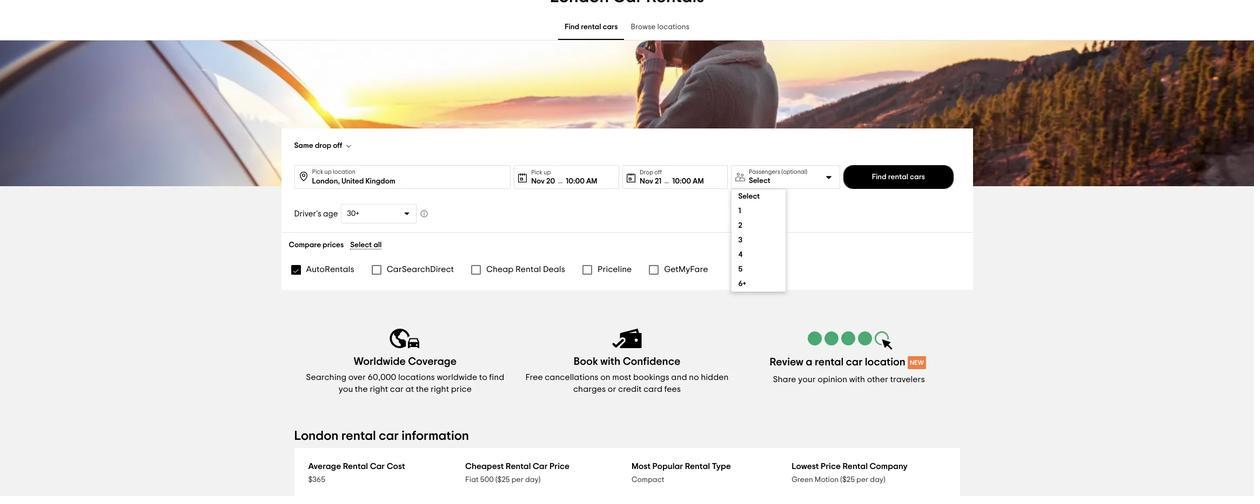 Task type: describe. For each thing, give the bounding box(es) containing it.
cheapest rental car price
[[465, 463, 570, 471]]

cars inside the find rental cars button
[[910, 174, 926, 181]]

review a rental car location new
[[770, 357, 924, 368]]

drop
[[640, 169, 654, 175]]

green motion ($25 per day)
[[792, 477, 886, 484]]

cheap
[[487, 265, 514, 274]]

1 vertical spatial off
[[655, 169, 662, 175]]

cost
[[387, 463, 405, 471]]

0 vertical spatial off
[[333, 142, 343, 150]]

cheap rental deals
[[487, 265, 565, 274]]

nov for nov 21
[[640, 178, 654, 185]]

passengers (optional) select
[[749, 169, 808, 185]]

share your opinion with other travelers
[[773, 376, 925, 384]]

am for 20
[[587, 178, 598, 185]]

other
[[868, 376, 889, 384]]

car for price
[[533, 463, 548, 471]]

1 horizontal spatial location
[[865, 357, 906, 368]]

no
[[689, 374, 699, 382]]

$365
[[308, 477, 325, 484]]

lowest price rental company
[[792, 463, 908, 471]]

pick for nov 21
[[532, 169, 543, 175]]

and
[[672, 374, 687, 382]]

on
[[601, 374, 611, 382]]

compact
[[632, 477, 665, 484]]

price
[[451, 385, 472, 394]]

select all
[[350, 242, 382, 249]]

compare prices
[[289, 242, 344, 249]]

locations inside the searching over 60,000 locations worldwide to find you the right car at the right price
[[398, 374, 435, 382]]

1 the from the left
[[355, 385, 368, 394]]

average rental car cost
[[308, 463, 405, 471]]

or
[[608, 385, 617, 394]]

popular
[[653, 463, 683, 471]]

hidden
[[701, 374, 729, 382]]

card
[[644, 385, 663, 394]]

0 horizontal spatial find
[[565, 23, 580, 31]]

car for cost
[[370, 463, 385, 471]]

pick up location
[[312, 169, 356, 175]]

review
[[770, 357, 804, 368]]

fiat 500 ($25 per day)
[[465, 477, 541, 484]]

driver's age
[[294, 210, 338, 218]]

20
[[547, 178, 555, 185]]

rental for average
[[343, 463, 368, 471]]

same
[[294, 142, 313, 150]]

find rental cars button
[[844, 165, 954, 189]]

60,000
[[368, 374, 397, 382]]

compare
[[289, 242, 321, 249]]

getmyfare
[[665, 265, 708, 274]]

worldwide
[[354, 357, 406, 368]]

2 vertical spatial car
[[379, 430, 399, 443]]

1
[[738, 208, 741, 215]]

at
[[406, 385, 414, 394]]

most
[[632, 463, 651, 471]]

21
[[655, 178, 662, 185]]

london rental car information
[[294, 430, 469, 443]]

4
[[738, 251, 743, 259]]

find rental cars inside button
[[872, 174, 926, 181]]

(optional)
[[782, 169, 808, 175]]

find
[[489, 374, 505, 382]]

2 price from the left
[[821, 463, 841, 471]]

prices
[[323, 242, 344, 249]]

worldwide
[[437, 374, 477, 382]]

30+
[[347, 210, 360, 218]]

fees
[[665, 385, 681, 394]]

cheapest
[[465, 463, 504, 471]]

car inside the searching over 60,000 locations worldwide to find you the right car at the right price
[[390, 385, 404, 394]]

6+
[[738, 281, 746, 288]]

0 vertical spatial car
[[846, 357, 863, 368]]

nov 21
[[640, 178, 662, 185]]

find inside button
[[872, 174, 887, 181]]

type
[[712, 463, 731, 471]]

pick for drop off
[[312, 169, 323, 175]]

free
[[526, 374, 543, 382]]

5
[[738, 266, 743, 274]]

pick up
[[532, 169, 551, 175]]

age
[[323, 210, 338, 218]]

day) for green motion ($25 per day)
[[871, 477, 886, 484]]

fiat
[[465, 477, 479, 484]]

browse
[[631, 23, 656, 31]]

motion
[[815, 477, 839, 484]]

company
[[870, 463, 908, 471]]

coverage
[[408, 357, 457, 368]]

to
[[479, 374, 488, 382]]

per for fiat 500 ($25 per day)
[[512, 477, 524, 484]]



Task type: locate. For each thing, give the bounding box(es) containing it.
1 horizontal spatial day)
[[871, 477, 886, 484]]

lowest
[[792, 463, 819, 471]]

nov
[[532, 178, 545, 185], [640, 178, 654, 185]]

0 vertical spatial location
[[333, 169, 356, 175]]

day)
[[525, 477, 541, 484], [871, 477, 886, 484]]

1 vertical spatial with
[[850, 376, 866, 384]]

price
[[550, 463, 570, 471], [821, 463, 841, 471]]

0 horizontal spatial cars
[[603, 23, 618, 31]]

autorentals
[[306, 265, 354, 274]]

driver's
[[294, 210, 322, 218]]

up for nov 21
[[544, 169, 551, 175]]

2 day) from the left
[[871, 477, 886, 484]]

0 horizontal spatial 10:00 am
[[566, 178, 598, 185]]

day) for fiat 500 ($25 per day)
[[525, 477, 541, 484]]

2 per from the left
[[857, 477, 869, 484]]

($25
[[496, 477, 510, 484], [841, 477, 855, 484]]

nov down drop
[[640, 178, 654, 185]]

10:00 am right 21
[[673, 178, 704, 185]]

select up "1"
[[738, 193, 760, 201]]

the
[[355, 385, 368, 394], [416, 385, 429, 394]]

car up cost at bottom
[[379, 430, 399, 443]]

confidence
[[623, 357, 681, 368]]

your
[[799, 376, 816, 384]]

day) down company
[[871, 477, 886, 484]]

credit
[[618, 385, 642, 394]]

0 vertical spatial locations
[[658, 23, 690, 31]]

book with confidence
[[574, 357, 681, 368]]

rental inside button
[[889, 174, 909, 181]]

0 vertical spatial find
[[565, 23, 580, 31]]

free cancellations on most bookings and no hidden charges or credit card fees
[[526, 374, 729, 394]]

1 horizontal spatial am
[[693, 178, 704, 185]]

10:00 right 21
[[673, 178, 692, 185]]

rental right average
[[343, 463, 368, 471]]

locations right browse on the right top
[[658, 23, 690, 31]]

searching
[[306, 374, 347, 382]]

1 vertical spatial select
[[738, 193, 760, 201]]

select inside passengers (optional) select
[[749, 177, 771, 185]]

0 horizontal spatial 10:00
[[566, 178, 585, 185]]

am for 21
[[693, 178, 704, 185]]

0 horizontal spatial with
[[601, 357, 621, 368]]

1 price from the left
[[550, 463, 570, 471]]

passengers
[[749, 169, 781, 175]]

per
[[512, 477, 524, 484], [857, 477, 869, 484]]

2 the from the left
[[416, 385, 429, 394]]

0 horizontal spatial location
[[333, 169, 356, 175]]

location up the other
[[865, 357, 906, 368]]

($25 for 500
[[496, 477, 510, 484]]

carsearchdirect
[[387, 265, 454, 274]]

right
[[370, 385, 388, 394], [431, 385, 449, 394]]

pick up the nov 20
[[532, 169, 543, 175]]

($25 right 500
[[496, 477, 510, 484]]

10:00 am for nov 21
[[673, 178, 704, 185]]

am
[[587, 178, 598, 185], [693, 178, 704, 185]]

1 10:00 from the left
[[566, 178, 585, 185]]

select left all
[[350, 242, 372, 249]]

day) down cheapest rental car price
[[525, 477, 541, 484]]

1 car from the left
[[370, 463, 385, 471]]

2 ($25 from the left
[[841, 477, 855, 484]]

up for drop off
[[325, 169, 332, 175]]

1 horizontal spatial right
[[431, 385, 449, 394]]

london
[[294, 430, 339, 443]]

0 horizontal spatial the
[[355, 385, 368, 394]]

location
[[333, 169, 356, 175], [865, 357, 906, 368]]

green
[[792, 477, 814, 484]]

with up on at the bottom left of the page
[[601, 357, 621, 368]]

locations up at
[[398, 374, 435, 382]]

browse locations
[[631, 23, 690, 31]]

10:00 am right 20
[[566, 178, 598, 185]]

0 horizontal spatial am
[[587, 178, 598, 185]]

1 horizontal spatial price
[[821, 463, 841, 471]]

1 horizontal spatial with
[[850, 376, 866, 384]]

3
[[738, 237, 743, 244]]

rental left type
[[685, 463, 711, 471]]

deals
[[543, 265, 565, 274]]

nov 20
[[532, 178, 555, 185]]

1 day) from the left
[[525, 477, 541, 484]]

City or Airport text field
[[312, 166, 506, 188]]

1 horizontal spatial ($25
[[841, 477, 855, 484]]

0 horizontal spatial car
[[370, 463, 385, 471]]

0 vertical spatial select
[[749, 177, 771, 185]]

per down the lowest price rental company
[[857, 477, 869, 484]]

1 horizontal spatial off
[[655, 169, 662, 175]]

rental up green motion ($25 per day)
[[843, 463, 868, 471]]

pick
[[312, 169, 323, 175], [532, 169, 543, 175]]

locations
[[658, 23, 690, 31], [398, 374, 435, 382]]

1 vertical spatial find rental cars
[[872, 174, 926, 181]]

1 right from the left
[[370, 385, 388, 394]]

0 horizontal spatial nov
[[532, 178, 545, 185]]

1 horizontal spatial 10:00
[[673, 178, 692, 185]]

rental left "deals"
[[516, 265, 541, 274]]

cancellations
[[545, 374, 599, 382]]

0 horizontal spatial pick
[[312, 169, 323, 175]]

nov down 'pick up'
[[532, 178, 545, 185]]

worldwide coverage
[[354, 357, 457, 368]]

searching over 60,000 locations worldwide to find you the right car at the right price
[[306, 374, 505, 394]]

most popular rental type
[[632, 463, 731, 471]]

1 vertical spatial find
[[872, 174, 887, 181]]

a
[[806, 357, 813, 368]]

10:00 for 20
[[566, 178, 585, 185]]

pick down same drop off
[[312, 169, 323, 175]]

10:00 for 21
[[673, 178, 692, 185]]

2 up from the left
[[544, 169, 551, 175]]

2 right from the left
[[431, 385, 449, 394]]

1 am from the left
[[587, 178, 598, 185]]

car left cost at bottom
[[370, 463, 385, 471]]

priceline
[[598, 265, 632, 274]]

the right at
[[416, 385, 429, 394]]

0 horizontal spatial price
[[550, 463, 570, 471]]

1 pick from the left
[[312, 169, 323, 175]]

2 10:00 from the left
[[673, 178, 692, 185]]

0 horizontal spatial find rental cars
[[565, 23, 618, 31]]

2 car from the left
[[533, 463, 548, 471]]

select for select all
[[350, 242, 372, 249]]

10:00 right 20
[[566, 178, 585, 185]]

cars
[[603, 23, 618, 31], [910, 174, 926, 181]]

1 vertical spatial car
[[390, 385, 404, 394]]

0 vertical spatial cars
[[603, 23, 618, 31]]

0 horizontal spatial per
[[512, 477, 524, 484]]

with down 'review a rental car location new'
[[850, 376, 866, 384]]

right down 60,000
[[370, 385, 388, 394]]

1 horizontal spatial up
[[544, 169, 551, 175]]

drop off
[[640, 169, 662, 175]]

2
[[738, 222, 742, 230]]

1 vertical spatial cars
[[910, 174, 926, 181]]

rental for cheapest
[[506, 463, 531, 471]]

rental
[[516, 265, 541, 274], [343, 463, 368, 471], [506, 463, 531, 471], [685, 463, 711, 471], [843, 463, 868, 471]]

find
[[565, 23, 580, 31], [872, 174, 887, 181]]

information
[[402, 430, 469, 443]]

2 am from the left
[[693, 178, 704, 185]]

1 vertical spatial location
[[865, 357, 906, 368]]

($25 down the lowest price rental company
[[841, 477, 855, 484]]

1 horizontal spatial find rental cars
[[872, 174, 926, 181]]

drop
[[315, 142, 331, 150]]

up
[[325, 169, 332, 175], [544, 169, 551, 175]]

per down cheapest rental car price
[[512, 477, 524, 484]]

1 up from the left
[[325, 169, 332, 175]]

up up 20
[[544, 169, 551, 175]]

1 vertical spatial locations
[[398, 374, 435, 382]]

1 horizontal spatial per
[[857, 477, 869, 484]]

location down same drop off
[[333, 169, 356, 175]]

1 horizontal spatial pick
[[532, 169, 543, 175]]

right down worldwide
[[431, 385, 449, 394]]

share
[[773, 376, 797, 384]]

opinion
[[818, 376, 848, 384]]

0 horizontal spatial day)
[[525, 477, 541, 484]]

1 horizontal spatial cars
[[910, 174, 926, 181]]

0 horizontal spatial off
[[333, 142, 343, 150]]

rental up fiat 500 ($25 per day)
[[506, 463, 531, 471]]

select for select
[[738, 193, 760, 201]]

($25 for motion
[[841, 477, 855, 484]]

rental for cheap
[[516, 265, 541, 274]]

1 nov from the left
[[532, 178, 545, 185]]

0 vertical spatial find rental cars
[[565, 23, 618, 31]]

am right 20
[[587, 178, 598, 185]]

bookings
[[634, 374, 670, 382]]

new
[[910, 360, 924, 367]]

car left at
[[390, 385, 404, 394]]

car up fiat 500 ($25 per day)
[[533, 463, 548, 471]]

1 horizontal spatial locations
[[658, 23, 690, 31]]

2 pick from the left
[[532, 169, 543, 175]]

0 vertical spatial with
[[601, 357, 621, 368]]

500
[[481, 477, 494, 484]]

over
[[349, 374, 366, 382]]

am right 21
[[693, 178, 704, 185]]

off right the drop
[[333, 142, 343, 150]]

0 horizontal spatial right
[[370, 385, 388, 394]]

with
[[601, 357, 621, 368], [850, 376, 866, 384]]

1 ($25 from the left
[[496, 477, 510, 484]]

up down the drop
[[325, 169, 332, 175]]

same drop off
[[294, 142, 343, 150]]

2 vertical spatial select
[[350, 242, 372, 249]]

select down the "passengers"
[[749, 177, 771, 185]]

car up share your opinion with other travelers
[[846, 357, 863, 368]]

1 horizontal spatial the
[[416, 385, 429, 394]]

average
[[308, 463, 341, 471]]

you
[[339, 385, 353, 394]]

2 nov from the left
[[640, 178, 654, 185]]

1 2 3 4 5 6+
[[738, 208, 746, 288]]

1 per from the left
[[512, 477, 524, 484]]

travelers
[[891, 376, 925, 384]]

10:00 am
[[566, 178, 598, 185], [673, 178, 704, 185]]

1 horizontal spatial car
[[533, 463, 548, 471]]

book
[[574, 357, 598, 368]]

nov for nov 20
[[532, 178, 545, 185]]

1 horizontal spatial nov
[[640, 178, 654, 185]]

0 horizontal spatial up
[[325, 169, 332, 175]]

the down over
[[355, 385, 368, 394]]

off up 21
[[655, 169, 662, 175]]

1 horizontal spatial 10:00 am
[[673, 178, 704, 185]]

charges
[[574, 385, 606, 394]]

1 horizontal spatial find
[[872, 174, 887, 181]]

0 horizontal spatial locations
[[398, 374, 435, 382]]

all
[[374, 242, 382, 249]]

per for green motion ($25 per day)
[[857, 477, 869, 484]]

10:00 am for nov 20
[[566, 178, 598, 185]]

10:00
[[566, 178, 585, 185], [673, 178, 692, 185]]

1 10:00 am from the left
[[566, 178, 598, 185]]

most
[[613, 374, 632, 382]]

2 10:00 am from the left
[[673, 178, 704, 185]]

0 horizontal spatial ($25
[[496, 477, 510, 484]]



Task type: vqa. For each thing, say whether or not it's contained in the screenshot.
recent
no



